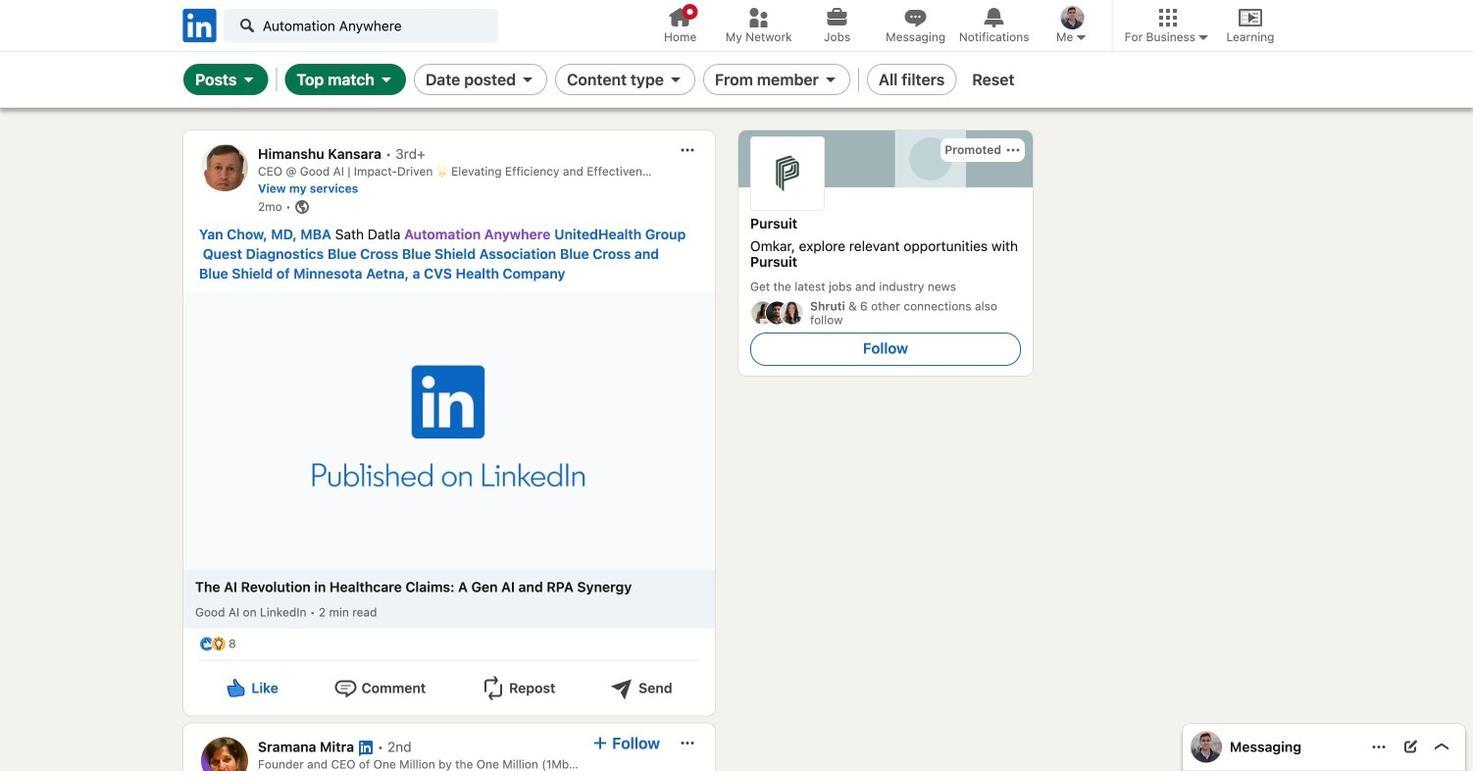 Task type: locate. For each thing, give the bounding box(es) containing it.
open control menu for post by sramana mitra image
[[680, 735, 696, 751]]

0 horizontal spatial like image
[[199, 636, 215, 652]]

small image
[[1074, 29, 1089, 45]]

sort by filter. top match filter is currently applied. clicking this button displays all sort by filter options. image
[[379, 72, 394, 87]]

1 horizontal spatial like image
[[224, 676, 248, 700]]

omkar savant image
[[1191, 731, 1222, 763]]

open article: the ai revolution in healthcare claims: a gen ai and rpa synergy by good ai • 2 min read image
[[183, 291, 715, 569]]

like image
[[199, 636, 215, 652], [224, 676, 248, 700]]

omkar savant image
[[1061, 6, 1085, 29]]

insightful image
[[211, 636, 227, 652]]

list
[[183, 130, 1436, 771]]

linkedin image
[[180, 5, 220, 46], [180, 5, 220, 46]]

0 vertical spatial like image
[[199, 636, 215, 652]]



Task type: describe. For each thing, give the bounding box(es) containing it.
open messenger dropdown menu image
[[1371, 739, 1387, 755]]

for business image
[[1196, 29, 1212, 45]]

content type filter. clicking this button displays all content type filter options. image
[[668, 72, 684, 87]]

Search text field
[[224, 9, 498, 42]]

1 vertical spatial like image
[[224, 676, 248, 700]]

sramana mitra, graphic. image
[[201, 737, 248, 771]]

himanshu kansara, graphic. image
[[201, 144, 248, 191]]

filter by: posts image
[[241, 72, 256, 87]]

open control menu for post by himanshu kansara image
[[680, 142, 696, 158]]

date posted filter. clicking this button displays all date posted filter options. image
[[520, 72, 536, 87]]

from member filter. clicking this button displays all from member filter options. image
[[823, 72, 839, 87]]



Task type: vqa. For each thing, say whether or not it's contained in the screenshot.
Remote filter. Clicking this button displays all Remote filter options. Image
no



